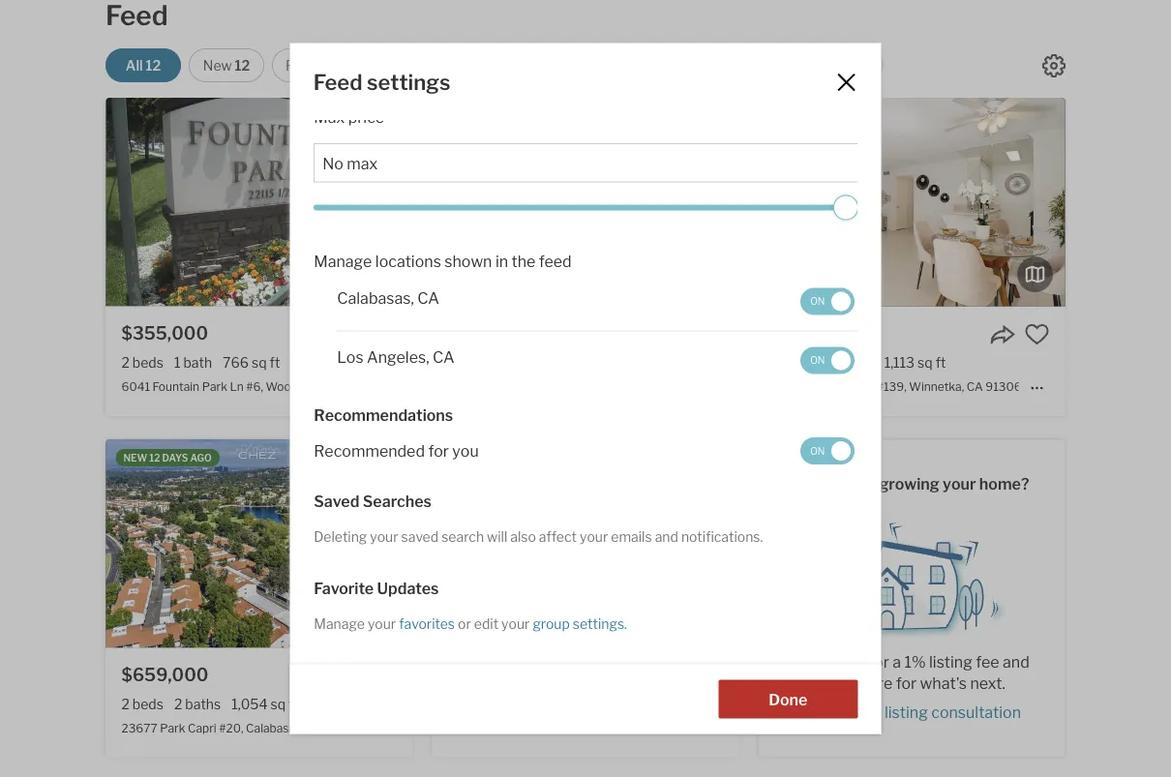 Task type: vqa. For each thing, say whether or not it's contained in the screenshot.
the rightmost for
yes



Task type: describe. For each thing, give the bounding box(es) containing it.
0 horizontal spatial and
[[654, 529, 678, 546]]

beds for $659,000
[[132, 696, 164, 713]]

recommendations
[[313, 406, 453, 425]]

what's
[[920, 674, 967, 693]]

are you outgrowing your home?
[[794, 475, 1029, 493]]

capri
[[188, 721, 217, 735]]

2 beds for $659,000
[[121, 696, 164, 713]]

favorite button image for $469,000
[[1025, 322, 1050, 347]]

favorites link
[[396, 616, 457, 632]]

done
[[769, 691, 807, 710]]

group
[[532, 616, 569, 632]]

sq for $659,000
[[271, 696, 286, 713]]

0 horizontal spatial a
[[873, 703, 881, 722]]

days for park
[[162, 452, 188, 463]]

91302
[[325, 721, 361, 735]]

0 vertical spatial park
[[202, 380, 227, 394]]

766
[[223, 355, 249, 371]]

0 horizontal spatial listing
[[885, 703, 928, 722]]

leadwell
[[812, 380, 860, 394]]

2 beds for $355,000
[[121, 355, 164, 371]]

in
[[495, 252, 508, 271]]

st,
[[540, 721, 554, 735]]

ft for $355,000
[[270, 355, 280, 371]]

12 down 6041
[[149, 452, 160, 463]]

edit
[[474, 616, 498, 632]]

your right the edit
[[501, 616, 529, 632]]

1 vertical spatial calabasas,
[[246, 721, 304, 735]]

2 photo of 23677 park capri #20, calabasas, ca 91302 image from the left
[[413, 439, 720, 648]]

shown
[[444, 252, 492, 271]]

2 baths for $659,000
[[174, 696, 221, 713]]

#139,
[[877, 380, 907, 394]]

ft for $659,000
[[289, 696, 299, 713]]

calabasas, ca
[[337, 289, 439, 308]]

favorite button image for $489,900
[[698, 322, 724, 347]]

fee
[[976, 653, 1000, 671]]

0 horizontal spatial for
[[428, 442, 449, 460]]

your down favorite updates
[[367, 616, 396, 632]]

new for 22243-
[[450, 452, 473, 463]]

feed
[[538, 252, 571, 271]]

20134 leadwell st #139, winnetka, ca 91306
[[774, 380, 1022, 394]]

1 photo of 20134 leadwell st #139, winnetka, ca 91306 image from the left
[[758, 98, 1065, 306]]

are
[[794, 475, 821, 493]]

will
[[486, 529, 507, 546]]

schedule a listing consultation
[[802, 703, 1021, 722]]

or
[[457, 616, 471, 632]]

3
[[774, 355, 782, 371]]

your left saved
[[370, 529, 398, 546]]

2 baths for $469,000
[[827, 355, 874, 371]]

favorite button checkbox for $469,000
[[1025, 322, 1050, 347]]

1 vertical spatial hills,
[[614, 721, 639, 735]]

1 photo of 22243-1/2 erwin st, woodland hills, ca 91367 image from the left
[[432, 439, 739, 648]]

0 horizontal spatial woodland
[[266, 380, 321, 394]]

ago for capri
[[190, 452, 212, 463]]

2 horizontal spatial for
[[896, 674, 917, 693]]

0 vertical spatial calabasas,
[[337, 289, 414, 308]]

and inside sell & buy for a 1% listing fee and save more for what's next.
[[1003, 653, 1030, 671]]

2 for $355,000
[[121, 355, 130, 371]]

22243-1/2 erwin st, woodland hills, ca 91367
[[448, 721, 696, 735]]

price change
[[378, 57, 463, 74]]

12 for new
[[235, 57, 250, 74]]

$865,000
[[448, 664, 535, 686]]

1 bath
[[174, 355, 212, 371]]

status
[[777, 57, 818, 74]]

2 photo of 20134 leadwell st #139, winnetka, ca 91306 image from the left
[[1065, 98, 1171, 306]]

also
[[510, 529, 536, 546]]

price
[[348, 108, 384, 127]]

favorite button image for $659,000
[[372, 663, 397, 689]]

sell
[[794, 653, 820, 671]]

days for 1/2
[[489, 452, 515, 463]]

max
[[313, 108, 344, 127]]

1%
[[905, 653, 926, 671]]

st
[[863, 380, 874, 394]]

1,113 sq ft
[[884, 355, 946, 371]]

settings
[[367, 69, 451, 95]]

Open House radio
[[484, 48, 588, 82]]

2 beds for $489,900
[[448, 355, 490, 371]]

angeles,
[[366, 348, 429, 367]]

favorites
[[398, 616, 454, 632]]

91306
[[986, 380, 1022, 394]]

1 horizontal spatial you
[[824, 475, 851, 493]]

2 for $659,000
[[121, 696, 130, 713]]

1,113
[[884, 355, 915, 371]]

2 favorite button checkbox from the top
[[698, 663, 724, 689]]

1 vertical spatial for
[[869, 653, 889, 671]]

bath
[[183, 355, 212, 371]]

deleting
[[313, 529, 367, 546]]

change for price change
[[414, 57, 463, 74]]

New radio
[[189, 48, 264, 82]]

6041
[[121, 380, 150, 394]]

Status Change radio
[[763, 48, 883, 82]]

all 12
[[126, 57, 161, 74]]

1,054 sq ft
[[231, 696, 299, 713]]

All radio
[[106, 48, 181, 82]]

winnetka,
[[909, 380, 964, 394]]

1 vertical spatial woodland
[[556, 721, 611, 735]]

outgrowing
[[854, 475, 940, 493]]

saved searches
[[313, 492, 431, 511]]

1 photo of 22033 oxnard st, woodland hills, ca 91367 image from the left
[[432, 98, 739, 306]]

new 10 days ago
[[450, 452, 539, 463]]

saved
[[313, 492, 359, 511]]

favorite button checkbox for $659,000
[[372, 663, 397, 689]]

search
[[441, 529, 484, 546]]

Max price slider range field
[[313, 195, 858, 220]]

1
[[174, 355, 180, 371]]

feed
[[313, 69, 363, 95]]

new 12
[[203, 57, 250, 74]]

fountain
[[153, 380, 199, 394]]

ln
[[230, 380, 244, 394]]

Favorites radio
[[272, 48, 357, 82]]

$469,000
[[774, 323, 861, 344]]

new for 23677
[[123, 452, 147, 463]]

0 horizontal spatial hills,
[[323, 380, 349, 394]]

1 vertical spatial park
[[160, 721, 185, 735]]

deleting your saved search will also affect your emails and notifications.
[[313, 529, 763, 546]]

23677 park capri #20, calabasas, ca 91302
[[121, 721, 361, 735]]

schedule
[[802, 703, 870, 722]]

feed settings
[[313, 69, 451, 95]]



Task type: locate. For each thing, give the bounding box(es) containing it.
2 photo of 6041 fountain park ln #6, woodland hills, ca 91367 image from the left
[[413, 98, 720, 306]]

beds for $469,000
[[785, 355, 816, 371]]

$659,000
[[121, 664, 209, 686]]

next.
[[970, 674, 1006, 693]]

1 ago from the left
[[190, 452, 212, 463]]

2 beds down $489,900
[[448, 355, 490, 371]]

2 favorite button image from the left
[[1025, 322, 1050, 347]]

0 horizontal spatial days
[[162, 452, 188, 463]]

1 vertical spatial and
[[1003, 653, 1030, 671]]

1 vertical spatial listing
[[885, 703, 928, 722]]

change right price
[[414, 57, 463, 74]]

ft up winnetka,
[[936, 355, 946, 371]]

2 baths up leadwell
[[827, 355, 874, 371]]

beds
[[132, 355, 164, 371], [459, 355, 490, 371], [785, 355, 816, 371], [132, 696, 164, 713]]

1 horizontal spatial park
[[202, 380, 227, 394]]

1 horizontal spatial days
[[489, 452, 515, 463]]

park
[[202, 380, 227, 394], [160, 721, 185, 735]]

a down more on the right of the page
[[873, 703, 881, 722]]

price
[[378, 57, 411, 74]]

23677
[[121, 721, 157, 735]]

done button
[[718, 680, 858, 719]]

1 horizontal spatial and
[[1003, 653, 1030, 671]]

manage for manage your favorites or edit your group settings.
[[313, 616, 364, 632]]

group settings. link
[[529, 616, 627, 632]]

ft
[[270, 355, 280, 371], [936, 355, 946, 371], [289, 696, 299, 713]]

10
[[475, 452, 487, 463]]

1 manage from the top
[[313, 252, 372, 271]]

new down 6041
[[123, 452, 147, 463]]

12 inside 'all' option
[[146, 57, 161, 74]]

1 horizontal spatial new
[[450, 452, 473, 463]]

0 vertical spatial baths
[[838, 355, 874, 371]]

1 vertical spatial favorite button checkbox
[[698, 663, 724, 689]]

1 horizontal spatial sq
[[271, 696, 286, 713]]

your
[[943, 475, 976, 493], [370, 529, 398, 546], [579, 529, 608, 546], [367, 616, 396, 632], [501, 616, 529, 632]]

Price Change radio
[[365, 48, 476, 82]]

1 horizontal spatial hills,
[[614, 721, 639, 735]]

Max price input text field
[[322, 154, 849, 173]]

0 horizontal spatial change
[[414, 57, 463, 74]]

0 horizontal spatial you
[[452, 442, 478, 460]]

1 horizontal spatial change
[[821, 57, 870, 74]]

favorite button checkbox for $355,000
[[372, 322, 397, 347]]

12 inside 'new' option
[[235, 57, 250, 74]]

1 vertical spatial manage
[[313, 616, 364, 632]]

ago
[[190, 452, 212, 463], [517, 452, 539, 463]]

status change
[[777, 57, 870, 74]]

sq right 1,113
[[918, 355, 933, 371]]

ft up the 6041 fountain park ln #6, woodland hills, ca 91367 on the left
[[270, 355, 280, 371]]

you up "search" on the left of page
[[452, 442, 478, 460]]

2 days from the left
[[489, 452, 515, 463]]

more
[[855, 674, 893, 693]]

recommended for you
[[313, 442, 478, 460]]

favorite button image
[[698, 322, 724, 347], [372, 663, 397, 689], [698, 663, 724, 689]]

for down '1%'
[[896, 674, 917, 693]]

favorite button checkbox
[[372, 322, 397, 347], [1025, 322, 1050, 347], [372, 663, 397, 689]]

0 vertical spatial woodland
[[266, 380, 321, 394]]

for
[[428, 442, 449, 460], [869, 653, 889, 671], [896, 674, 917, 693]]

hills,
[[323, 380, 349, 394], [614, 721, 639, 735]]

photo of 20134 leadwell st #139, winnetka, ca 91306 image
[[758, 98, 1065, 306], [1065, 98, 1171, 306]]

1 horizontal spatial for
[[869, 653, 889, 671]]

0 vertical spatial 91367
[[370, 380, 405, 394]]

0 horizontal spatial sq
[[252, 355, 267, 371]]

2 for $489,900
[[448, 355, 456, 371]]

1/2
[[488, 721, 504, 735]]

favorite button image for $355,000
[[372, 322, 397, 347]]

1 favorite button image from the left
[[372, 322, 397, 347]]

for up more on the right of the page
[[869, 653, 889, 671]]

1 horizontal spatial baths
[[838, 355, 874, 371]]

ago for erwin
[[517, 452, 539, 463]]

photo of 23677 park capri #20, calabasas, ca 91302 image
[[106, 439, 413, 648], [413, 439, 720, 648]]

1 vertical spatial baths
[[185, 696, 221, 713]]

days right 10
[[489, 452, 515, 463]]

an image of a house image
[[815, 507, 1009, 639]]

$489,900
[[448, 323, 534, 344]]

91367
[[370, 380, 405, 394], [661, 721, 696, 735]]

beds right 3
[[785, 355, 816, 371]]

sq
[[252, 355, 267, 371], [918, 355, 933, 371], [271, 696, 286, 713]]

saved
[[401, 529, 438, 546]]

a inside sell & buy for a 1% listing fee and save more for what's next.
[[893, 653, 901, 671]]

2 new from the left
[[450, 452, 473, 463]]

and right emails
[[654, 529, 678, 546]]

a left '1%'
[[893, 653, 901, 671]]

manage your favorites or edit your group settings.
[[313, 616, 627, 632]]

all
[[126, 57, 143, 74]]

2 photo of 22033 oxnard st, woodland hills, ca 91367 image from the left
[[739, 98, 1046, 306]]

woodland right #6,
[[266, 380, 321, 394]]

3 beds
[[774, 355, 816, 371]]

change for status change
[[821, 57, 870, 74]]

for left 10
[[428, 442, 449, 460]]

2 beds up 6041
[[121, 355, 164, 371]]

1 vertical spatial a
[[873, 703, 881, 722]]

0 vertical spatial favorite button checkbox
[[698, 322, 724, 347]]

2 baths
[[827, 355, 874, 371], [174, 696, 221, 713]]

consultation
[[931, 703, 1021, 722]]

favorite button checkbox
[[698, 322, 724, 347], [698, 663, 724, 689]]

baths up "capri"
[[185, 696, 221, 713]]

1,054
[[231, 696, 268, 713]]

park left ln
[[202, 380, 227, 394]]

calabasas, down 'locations'
[[337, 289, 414, 308]]

2 vertical spatial for
[[896, 674, 917, 693]]

1 horizontal spatial woodland
[[556, 721, 611, 735]]

sq for $355,000
[[252, 355, 267, 371]]

baths for $659,000
[[185, 696, 221, 713]]

manage locations shown in the feed
[[313, 252, 571, 271]]

your right affect
[[579, 529, 608, 546]]

new
[[203, 57, 232, 74]]

photo of 22033 oxnard st, woodland hills, ca 91367 image
[[432, 98, 739, 306], [739, 98, 1046, 306]]

new
[[123, 452, 147, 463], [450, 452, 473, 463]]

beds up 6041
[[132, 355, 164, 371]]

park left "capri"
[[160, 721, 185, 735]]

woodland right st,
[[556, 721, 611, 735]]

beds up 23677
[[132, 696, 164, 713]]

12 for all
[[146, 57, 161, 74]]

2 horizontal spatial ft
[[936, 355, 946, 371]]

0 horizontal spatial 91367
[[370, 380, 405, 394]]

change right status
[[821, 57, 870, 74]]

you right are
[[824, 475, 851, 493]]

2 down the "$659,000"
[[174, 696, 182, 713]]

1 horizontal spatial listing
[[929, 653, 973, 671]]

2 up leadwell
[[827, 355, 835, 371]]

notifications.
[[681, 529, 763, 546]]

calabasas,
[[337, 289, 414, 308], [246, 721, 304, 735]]

calabasas, down 1,054 sq ft
[[246, 721, 304, 735]]

0 vertical spatial for
[[428, 442, 449, 460]]

settings.
[[572, 616, 627, 632]]

manage
[[313, 252, 372, 271], [313, 616, 364, 632]]

0 vertical spatial listing
[[929, 653, 973, 671]]

favorites
[[286, 57, 343, 74]]

baths for $469,000
[[838, 355, 874, 371]]

listing inside sell & buy for a 1% listing fee and save more for what's next.
[[929, 653, 973, 671]]

affect
[[539, 529, 576, 546]]

2 change from the left
[[821, 57, 870, 74]]

Insights radio
[[595, 48, 672, 82]]

2 baths up "capri"
[[174, 696, 221, 713]]

listing up what's
[[929, 653, 973, 671]]

listing
[[929, 653, 973, 671], [885, 703, 928, 722]]

2 photo of 22243-1/2 erwin st, woodland hills, ca 91367 image from the left
[[739, 439, 1046, 648]]

updates
[[377, 579, 438, 598]]

manage for manage locations shown in the feed
[[313, 252, 372, 271]]

option group containing all
[[106, 48, 883, 82]]

new left 10
[[450, 452, 473, 463]]

option group
[[106, 48, 883, 82]]

a
[[893, 653, 901, 671], [873, 703, 881, 722]]

2 up 23677
[[121, 696, 130, 713]]

manage down favorite
[[313, 616, 364, 632]]

1 horizontal spatial ft
[[289, 696, 299, 713]]

#6,
[[246, 380, 263, 394]]

2 down $489,900
[[448, 355, 456, 371]]

searches
[[362, 492, 431, 511]]

12 right all
[[146, 57, 161, 74]]

baths
[[838, 355, 874, 371], [185, 696, 221, 713]]

beds for $355,000
[[132, 355, 164, 371]]

22243-
[[448, 721, 488, 735]]

photo of 6041 fountain park ln #6, woodland hills, ca 91367 image
[[106, 98, 413, 306], [413, 98, 720, 306]]

1 horizontal spatial 2 baths
[[827, 355, 874, 371]]

emails
[[611, 529, 652, 546]]

los
[[337, 348, 363, 367]]

6041 fountain park ln #6, woodland hills, ca 91367
[[121, 380, 405, 394]]

change
[[414, 57, 463, 74], [821, 57, 870, 74]]

and right fee
[[1003, 653, 1030, 671]]

ft right 1,054
[[289, 696, 299, 713]]

new 12 days ago
[[123, 452, 212, 463]]

1 horizontal spatial a
[[893, 653, 901, 671]]

0 vertical spatial manage
[[313, 252, 372, 271]]

1 photo of 6041 fountain park ln #6, woodland hills, ca 91367 image from the left
[[106, 98, 413, 306]]

buy
[[839, 653, 865, 671]]

1 horizontal spatial ago
[[517, 452, 539, 463]]

beds for $489,900
[[459, 355, 490, 371]]

days down fountain
[[162, 452, 188, 463]]

ago right 10
[[517, 452, 539, 463]]

erwin
[[507, 721, 537, 735]]

0 vertical spatial and
[[654, 529, 678, 546]]

Sold radio
[[680, 48, 756, 82]]

1 vertical spatial you
[[824, 475, 851, 493]]

beds down $489,900
[[459, 355, 490, 371]]

home?
[[979, 475, 1029, 493]]

1 new from the left
[[123, 452, 147, 463]]

0 horizontal spatial favorite button image
[[372, 322, 397, 347]]

1 photo of 23677 park capri #20, calabasas, ca 91302 image from the left
[[106, 439, 413, 648]]

1 horizontal spatial favorite button image
[[1025, 322, 1050, 347]]

0 horizontal spatial ago
[[190, 452, 212, 463]]

0 horizontal spatial park
[[160, 721, 185, 735]]

locations
[[375, 252, 441, 271]]

0 horizontal spatial ft
[[270, 355, 280, 371]]

your left home?
[[943, 475, 976, 493]]

recommended
[[313, 442, 424, 460]]

sq right 1,054
[[271, 696, 286, 713]]

1 change from the left
[[414, 57, 463, 74]]

save
[[818, 674, 851, 693]]

2 beds up 23677
[[121, 696, 164, 713]]

2 beds
[[121, 355, 164, 371], [448, 355, 490, 371], [121, 696, 164, 713]]

los angeles, ca
[[337, 348, 454, 367]]

1 horizontal spatial calabasas,
[[337, 289, 414, 308]]

manage up calabasas, ca
[[313, 252, 372, 271]]

0 horizontal spatial 2 baths
[[174, 696, 221, 713]]

0 vertical spatial you
[[452, 442, 478, 460]]

baths up the st
[[838, 355, 874, 371]]

12 right new
[[235, 57, 250, 74]]

0 vertical spatial 2 baths
[[827, 355, 874, 371]]

max price
[[313, 108, 384, 127]]

favorite updates
[[313, 579, 438, 598]]

sell & buy for a 1% listing fee and save more for what's next.
[[794, 653, 1030, 693]]

2 up 6041
[[121, 355, 130, 371]]

the
[[511, 252, 535, 271]]

sq for $469,000
[[918, 355, 933, 371]]

#20,
[[219, 721, 243, 735]]

$355,000
[[121, 323, 208, 344]]

sq right 766
[[252, 355, 267, 371]]

0 vertical spatial a
[[893, 653, 901, 671]]

1 days from the left
[[162, 452, 188, 463]]

0 horizontal spatial new
[[123, 452, 147, 463]]

0 horizontal spatial baths
[[185, 696, 221, 713]]

ft for $469,000
[[936, 355, 946, 371]]

766 sq ft
[[223, 355, 280, 371]]

photo of 22243-1/2 erwin st, woodland hills, ca 91367 image
[[432, 439, 739, 648], [739, 439, 1046, 648]]

1 vertical spatial 2 baths
[[174, 696, 221, 713]]

hills, down los
[[323, 380, 349, 394]]

1 horizontal spatial 91367
[[661, 721, 696, 735]]

2 manage from the top
[[313, 616, 364, 632]]

ago down fountain
[[190, 452, 212, 463]]

2 horizontal spatial sq
[[918, 355, 933, 371]]

2 ago from the left
[[517, 452, 539, 463]]

woodland
[[266, 380, 321, 394], [556, 721, 611, 735]]

listing down sell & buy for a 1% listing fee and save more for what's next.
[[885, 703, 928, 722]]

1 vertical spatial 91367
[[661, 721, 696, 735]]

hills, right st,
[[614, 721, 639, 735]]

1 favorite button checkbox from the top
[[698, 322, 724, 347]]

2
[[121, 355, 130, 371], [448, 355, 456, 371], [827, 355, 835, 371], [121, 696, 130, 713], [174, 696, 182, 713]]

0 vertical spatial hills,
[[323, 380, 349, 394]]

favorite button image
[[372, 322, 397, 347], [1025, 322, 1050, 347]]

0 horizontal spatial calabasas,
[[246, 721, 304, 735]]

&
[[823, 653, 836, 671]]

12
[[146, 57, 161, 74], [235, 57, 250, 74], [149, 452, 160, 463]]



